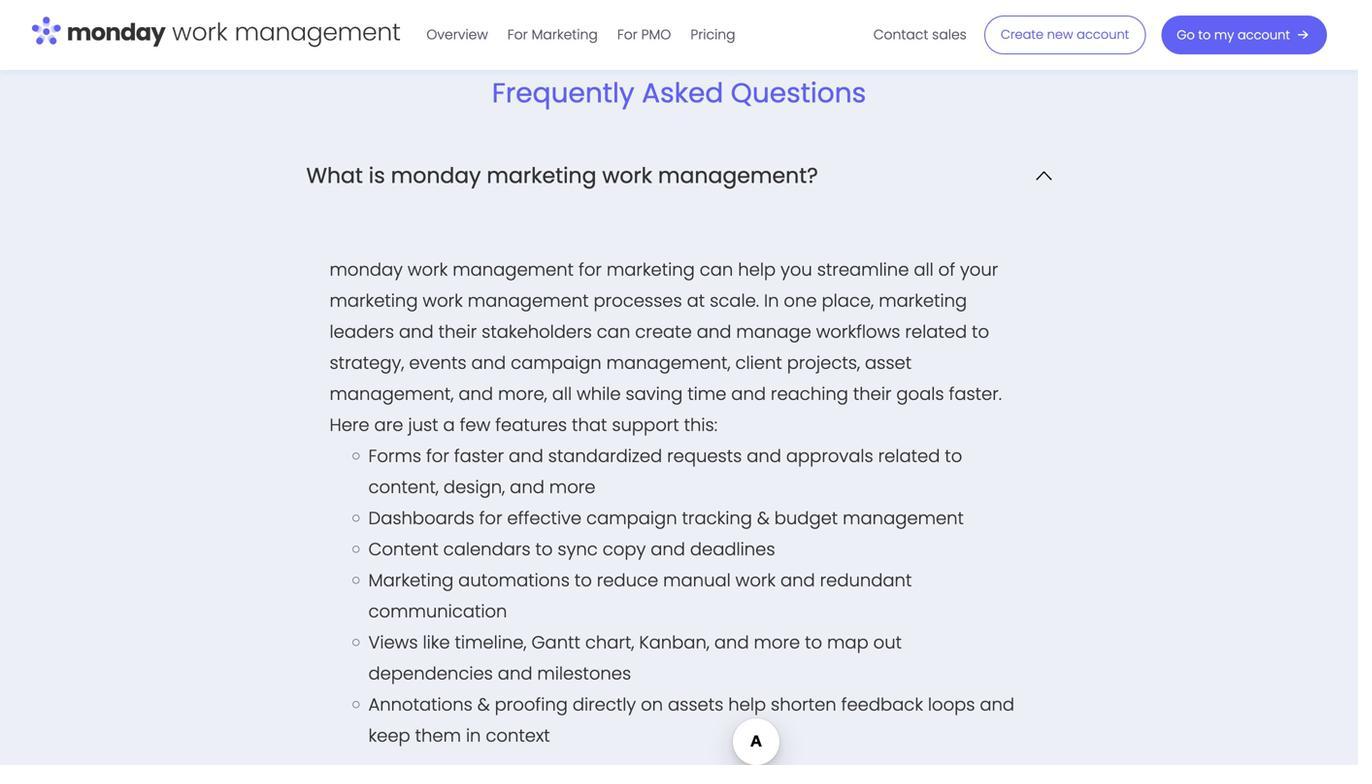Task type: locate. For each thing, give the bounding box(es) containing it.
campaign down stakeholders
[[511, 351, 602, 375]]

1 vertical spatial marketing
[[369, 568, 454, 593]]

0 vertical spatial all
[[914, 257, 934, 282]]

sales
[[933, 25, 967, 44]]

for
[[508, 25, 528, 44], [618, 25, 638, 44]]

effective
[[507, 506, 582, 531]]

can down processes
[[597, 319, 631, 344]]

frequently
[[492, 74, 635, 112]]

while
[[577, 382, 621, 406]]

&
[[757, 506, 770, 531], [478, 692, 490, 717]]

automations
[[459, 568, 570, 593]]

support
[[612, 413, 680, 437]]

monday
[[391, 161, 481, 190], [330, 257, 403, 282]]

main element
[[417, 0, 1328, 70]]

for down a
[[426, 444, 450, 469]]

goals
[[897, 382, 945, 406]]

to inside button
[[1199, 26, 1212, 44]]

1 horizontal spatial can
[[700, 257, 734, 282]]

for pmo
[[618, 25, 671, 44]]

management, up are
[[330, 382, 454, 406]]

monday inside dropdown button
[[391, 161, 481, 190]]

1 horizontal spatial marketing
[[532, 25, 598, 44]]

marketing
[[487, 161, 597, 190], [607, 257, 695, 282], [330, 288, 418, 313], [879, 288, 968, 313]]

1 horizontal spatial for
[[479, 506, 503, 531]]

1 vertical spatial can
[[597, 319, 631, 344]]

0 horizontal spatial more
[[550, 475, 596, 500]]

proofing
[[495, 692, 568, 717]]

1 vertical spatial for
[[426, 444, 450, 469]]

0 vertical spatial related
[[906, 319, 968, 344]]

all left while
[[552, 382, 572, 406]]

management,
[[607, 351, 731, 375], [330, 382, 454, 406]]

to down the "faster."
[[945, 444, 963, 469]]

marketing down content
[[369, 568, 454, 593]]

contact
[[874, 25, 929, 44]]

in
[[466, 724, 481, 748]]

stakeholders
[[482, 319, 592, 344]]

0 vertical spatial their
[[439, 319, 477, 344]]

for up 'calendars'
[[479, 506, 503, 531]]

0 vertical spatial help
[[738, 257, 776, 282]]

help up the in
[[738, 257, 776, 282]]

marketing inside main element
[[532, 25, 598, 44]]

strategy,
[[330, 351, 404, 375]]

1 horizontal spatial for
[[618, 25, 638, 44]]

shorten
[[771, 692, 837, 717]]

0 vertical spatial more
[[550, 475, 596, 500]]

management, down 'create'
[[607, 351, 731, 375]]

and up events
[[399, 319, 434, 344]]

to right go
[[1199, 26, 1212, 44]]

for left pmo
[[618, 25, 638, 44]]

features
[[496, 413, 567, 437]]

calendars
[[444, 537, 531, 562]]

1 vertical spatial related
[[879, 444, 941, 469]]

sync
[[558, 537, 598, 562]]

marketing
[[532, 25, 598, 44], [369, 568, 454, 593]]

marketing down "frequently"
[[487, 161, 597, 190]]

1 vertical spatial monday
[[330, 257, 403, 282]]

for pmo link
[[608, 19, 681, 51]]

reduce
[[597, 568, 659, 593]]

tracking
[[682, 506, 753, 531]]

timeline,
[[455, 630, 527, 655]]

0 vertical spatial management
[[453, 257, 574, 282]]

0 vertical spatial management,
[[607, 351, 731, 375]]

workflows
[[817, 319, 901, 344]]

campaign
[[511, 351, 602, 375], [587, 506, 678, 531]]

monday right is
[[391, 161, 481, 190]]

1 horizontal spatial all
[[914, 257, 934, 282]]

few
[[460, 413, 491, 437]]

marketing down of
[[879, 288, 968, 313]]

more up effective
[[550, 475, 596, 500]]

management
[[453, 257, 574, 282], [468, 288, 589, 313], [843, 506, 964, 531]]

marketing up "frequently"
[[532, 25, 598, 44]]

milestones
[[538, 661, 632, 686]]

1 vertical spatial management,
[[330, 382, 454, 406]]

1 horizontal spatial management,
[[607, 351, 731, 375]]

here
[[330, 413, 370, 437]]

0 horizontal spatial &
[[478, 692, 490, 717]]

and right 'kanban,'
[[715, 630, 749, 655]]

work inside dropdown button
[[603, 161, 653, 190]]

& up in
[[478, 692, 490, 717]]

1 vertical spatial &
[[478, 692, 490, 717]]

1 for from the left
[[508, 25, 528, 44]]

1 vertical spatial campaign
[[587, 506, 678, 531]]

all
[[914, 257, 934, 282], [552, 382, 572, 406]]

and up 'few'
[[459, 382, 493, 406]]

work
[[603, 161, 653, 190], [408, 257, 448, 282], [423, 288, 463, 313], [736, 568, 776, 593]]

and down budget at bottom
[[781, 568, 816, 593]]

2 vertical spatial management
[[843, 506, 964, 531]]

assets
[[668, 692, 724, 717]]

their down 'asset'
[[854, 382, 892, 406]]

account right my
[[1238, 26, 1291, 44]]

to
[[1199, 26, 1212, 44], [972, 319, 990, 344], [945, 444, 963, 469], [536, 537, 553, 562], [575, 568, 592, 593], [805, 630, 823, 655]]

and up manual
[[651, 537, 686, 562]]

0 horizontal spatial can
[[597, 319, 631, 344]]

for for for marketing
[[508, 25, 528, 44]]

1 horizontal spatial &
[[757, 506, 770, 531]]

1 vertical spatial management
[[468, 288, 589, 313]]

1 vertical spatial help
[[729, 692, 766, 717]]

on
[[641, 692, 663, 717]]

0 vertical spatial for
[[579, 257, 602, 282]]

asset
[[865, 351, 912, 375]]

go to my account
[[1178, 26, 1291, 44]]

and
[[399, 319, 434, 344], [697, 319, 732, 344], [472, 351, 506, 375], [459, 382, 493, 406], [732, 382, 766, 406], [509, 444, 544, 469], [747, 444, 782, 469], [510, 475, 545, 500], [651, 537, 686, 562], [781, 568, 816, 593], [715, 630, 749, 655], [498, 661, 533, 686], [980, 692, 1015, 717]]

help
[[738, 257, 776, 282], [729, 692, 766, 717]]

marketing inside what is monday marketing work management? dropdown button
[[487, 161, 597, 190]]

region
[[330, 254, 1029, 752]]

can up scale.
[[700, 257, 734, 282]]

2 for from the left
[[618, 25, 638, 44]]

1 vertical spatial all
[[552, 382, 572, 406]]

& left budget at bottom
[[757, 506, 770, 531]]

account right the 'new'
[[1077, 26, 1130, 43]]

0 vertical spatial marketing
[[532, 25, 598, 44]]

1 horizontal spatial more
[[754, 630, 801, 655]]

create
[[635, 319, 692, 344]]

related
[[906, 319, 968, 344], [879, 444, 941, 469]]

0 horizontal spatial management,
[[330, 382, 454, 406]]

what is monday marketing work management?
[[306, 161, 819, 190]]

one
[[784, 288, 817, 313]]

time
[[688, 382, 727, 406]]

campaign up copy
[[587, 506, 678, 531]]

their up events
[[439, 319, 477, 344]]

0 vertical spatial monday
[[391, 161, 481, 190]]

help right assets
[[729, 692, 766, 717]]

projects,
[[787, 351, 861, 375]]

all left of
[[914, 257, 934, 282]]

annotations
[[369, 692, 473, 717]]

monday up leaders
[[330, 257, 403, 282]]

related up 'asset'
[[906, 319, 968, 344]]

frequently asked questions
[[492, 74, 867, 112]]

map
[[828, 630, 869, 655]]

in
[[764, 288, 779, 313]]

1 vertical spatial their
[[854, 382, 892, 406]]

0 horizontal spatial marketing
[[369, 568, 454, 593]]

related down goals
[[879, 444, 941, 469]]

saving
[[626, 382, 683, 406]]

that
[[572, 413, 607, 437]]

for
[[579, 257, 602, 282], [426, 444, 450, 469], [479, 506, 503, 531]]

for up processes
[[579, 257, 602, 282]]

more up shorten
[[754, 630, 801, 655]]

for right overview on the left
[[508, 25, 528, 44]]

0 horizontal spatial for
[[508, 25, 528, 44]]

streamline
[[818, 257, 910, 282]]

requests
[[667, 444, 742, 469]]

my
[[1215, 26, 1235, 44]]

pricing link
[[681, 19, 746, 51]]



Task type: vqa. For each thing, say whether or not it's contained in the screenshot.
monday work management for marketing can help you streamline all of your marketing work management processes at scale. In one place, marketing leaders and their stakeholders can create and manage workflows related to strategy, events and campaign management, client projects, asset management, and more, all while saving time and reaching their goals faster. Here are just a few features that support this: Forms for faster and standardized requests and approvals related to content, design, and more Dashboards for effective campaign tracking & budget management Content calendars to sync copy and deadlines Marketing automations to reduce manual work and redundant communication Views like timeline, Gantt chart, Kanban, and more to map out dependencies and milestones Annotations & proofing directly on assets help shorten feedback loops and keep them in context
yes



Task type: describe. For each thing, give the bounding box(es) containing it.
go to my account button
[[1162, 16, 1328, 54]]

and up proofing
[[498, 661, 533, 686]]

and down at
[[697, 319, 732, 344]]

contact sales button
[[864, 19, 977, 51]]

overview
[[427, 25, 488, 44]]

what
[[306, 161, 363, 190]]

0 horizontal spatial account
[[1077, 26, 1130, 43]]

loops
[[928, 692, 976, 717]]

copy
[[603, 537, 646, 562]]

0 horizontal spatial for
[[426, 444, 450, 469]]

what is monday marketing work management? button
[[291, 128, 1068, 216]]

forms
[[369, 444, 422, 469]]

manual
[[664, 568, 731, 593]]

events
[[409, 351, 467, 375]]

a
[[443, 413, 455, 437]]

monday inside monday work management for marketing can help you streamline all of your marketing work management processes at scale. in one place, marketing leaders and their stakeholders can create and manage workflows related to strategy, events and campaign management, client projects, asset management, and more, all while saving time and reaching their goals faster. here are just a few features that support this: forms for faster and standardized requests and approvals related to content, design, and more dashboards for effective campaign tracking & budget management content calendars to sync copy and deadlines marketing automations to reduce manual work and redundant communication views like timeline, gantt chart, kanban, and more to map out dependencies and milestones annotations & proofing directly on assets help shorten feedback loops and keep them in context
[[330, 257, 403, 282]]

monday work management for marketing can help you streamline all of your marketing work management processes at scale. in one place, marketing leaders and their stakeholders can create and manage workflows related to strategy, events and campaign management, client projects, asset management, and more, all while saving time and reaching their goals faster. here are just a few features that support this: forms for faster and standardized requests and approvals related to content, design, and more dashboards for effective campaign tracking & budget management content calendars to sync copy and deadlines marketing automations to reduce manual work and redundant communication views like timeline, gantt chart, kanban, and more to map out dependencies and milestones annotations & proofing directly on assets help shorten feedback loops and keep them in context
[[330, 257, 1015, 748]]

new
[[1048, 26, 1074, 43]]

standardized
[[548, 444, 663, 469]]

views
[[369, 630, 418, 655]]

0 horizontal spatial all
[[552, 382, 572, 406]]

monday.com work management image
[[31, 13, 401, 53]]

gantt
[[532, 630, 581, 655]]

to down sync
[[575, 568, 592, 593]]

marketing up processes
[[607, 257, 695, 282]]

0 vertical spatial &
[[757, 506, 770, 531]]

more,
[[498, 382, 548, 406]]

questions
[[731, 74, 867, 112]]

your
[[961, 257, 999, 282]]

2 vertical spatial for
[[479, 506, 503, 531]]

to left map
[[805, 630, 823, 655]]

and right loops
[[980, 692, 1015, 717]]

create
[[1001, 26, 1044, 43]]

1 vertical spatial more
[[754, 630, 801, 655]]

processes
[[594, 288, 683, 313]]

place,
[[822, 288, 874, 313]]

dependencies
[[369, 661, 493, 686]]

contact sales
[[874, 25, 967, 44]]

for marketing
[[508, 25, 598, 44]]

them
[[415, 724, 461, 748]]

are
[[374, 413, 404, 437]]

and right requests on the bottom
[[747, 444, 782, 469]]

1 horizontal spatial their
[[854, 382, 892, 406]]

pricing
[[691, 25, 736, 44]]

kanban,
[[639, 630, 710, 655]]

of
[[939, 257, 956, 282]]

chart,
[[586, 630, 635, 655]]

to down effective
[[536, 537, 553, 562]]

at
[[687, 288, 705, 313]]

create new account
[[1001, 26, 1130, 43]]

directly
[[573, 692, 636, 717]]

asked
[[642, 74, 724, 112]]

and down features
[[509, 444, 544, 469]]

you
[[781, 257, 813, 282]]

faster.
[[949, 382, 1002, 406]]

and up more,
[[472, 351, 506, 375]]

for for for pmo
[[618, 25, 638, 44]]

management?
[[658, 161, 819, 190]]

region containing monday work management for marketing can help you streamline all of your marketing work management processes at scale. in one place, marketing leaders and their stakeholders can create and manage workflows related to strategy, events and campaign management, client projects, asset management, and more, all while saving time and reaching their goals faster. here are just a few features that support this:
[[330, 254, 1029, 752]]

for marketing link
[[498, 19, 608, 51]]

pmo
[[642, 25, 671, 44]]

redundant
[[820, 568, 912, 593]]

reaching
[[771, 382, 849, 406]]

just
[[408, 413, 439, 437]]

budget
[[775, 506, 838, 531]]

0 vertical spatial can
[[700, 257, 734, 282]]

design,
[[444, 475, 505, 500]]

is
[[369, 161, 385, 190]]

dashboards
[[369, 506, 475, 531]]

and up effective
[[510, 475, 545, 500]]

faster
[[454, 444, 504, 469]]

2 horizontal spatial for
[[579, 257, 602, 282]]

go
[[1178, 26, 1195, 44]]

keep
[[369, 724, 411, 748]]

out
[[874, 630, 902, 655]]

1 horizontal spatial account
[[1238, 26, 1291, 44]]

overview link
[[417, 19, 498, 51]]

content,
[[369, 475, 439, 500]]

marketing up leaders
[[330, 288, 418, 313]]

content
[[369, 537, 439, 562]]

create new account button
[[985, 16, 1146, 54]]

this:
[[684, 413, 718, 437]]

marketing inside monday work management for marketing can help you streamline all of your marketing work management processes at scale. in one place, marketing leaders and their stakeholders can create and manage workflows related to strategy, events and campaign management, client projects, asset management, and more, all while saving time and reaching their goals faster. here are just a few features that support this: forms for faster and standardized requests and approvals related to content, design, and more dashboards for effective campaign tracking & budget management content calendars to sync copy and deadlines marketing automations to reduce manual work and redundant communication views like timeline, gantt chart, kanban, and more to map out dependencies and milestones annotations & proofing directly on assets help shorten feedback loops and keep them in context
[[369, 568, 454, 593]]

and down client
[[732, 382, 766, 406]]

deadlines
[[690, 537, 776, 562]]

communication
[[369, 599, 507, 624]]

to down 'your'
[[972, 319, 990, 344]]

manage
[[737, 319, 812, 344]]

context
[[486, 724, 550, 748]]

0 vertical spatial campaign
[[511, 351, 602, 375]]

feedback
[[842, 692, 924, 717]]

like
[[423, 630, 450, 655]]

leaders
[[330, 319, 394, 344]]

0 horizontal spatial their
[[439, 319, 477, 344]]



